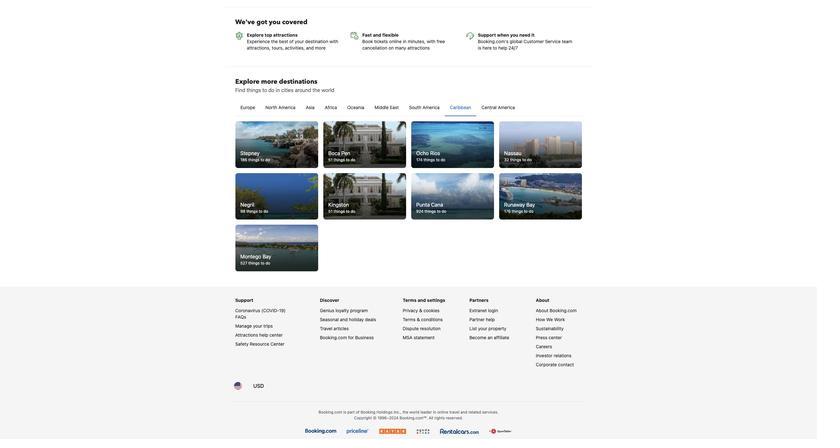 Task type: vqa. For each thing, say whether or not it's contained in the screenshot.


Task type: describe. For each thing, give the bounding box(es) containing it.
punta cana 924 things to do
[[417, 202, 447, 214]]

genius loyalty program
[[320, 308, 368, 314]]

booking.com is part of booking holdings inc., the world leader in online travel and related services. copyright © 1996–2024 booking.com™. all rights reserved.
[[319, 410, 499, 421]]

the inside explore more destinations find things to do in cities around the world
[[313, 87, 320, 93]]

negril
[[241, 202, 254, 208]]

when
[[497, 32, 509, 38]]

1996–2024
[[378, 416, 399, 421]]

things inside kingston 51 things to do
[[334, 209, 345, 214]]

the inside the "explore top attractions experience the best of your destination with attractions, tours, activities, and more"
[[271, 39, 278, 44]]

part
[[348, 410, 355, 415]]

to inside ocho rios 174 things to do
[[436, 158, 440, 162]]

with inside the "explore top attractions experience the best of your destination with attractions, tours, activities, and more"
[[330, 39, 338, 44]]

runaway bay image
[[499, 173, 582, 220]]

help for attractions help center
[[259, 333, 268, 338]]

partner help
[[470, 317, 495, 323]]

world inside booking.com is part of booking holdings inc., the world leader in online travel and related services. copyright © 1996–2024 booking.com™. all rights reserved.
[[410, 410, 420, 415]]

boca
[[329, 150, 340, 156]]

booking.com for part
[[319, 410, 342, 415]]

extranet login
[[470, 308, 498, 314]]

kingston image
[[323, 173, 406, 220]]

do inside kingston 51 things to do
[[351, 209, 356, 214]]

travel articles
[[320, 326, 349, 332]]

how
[[536, 317, 546, 323]]

stepney image
[[235, 122, 318, 168]]

services.
[[483, 410, 499, 415]]

conditions
[[421, 317, 443, 323]]

customer
[[524, 39, 544, 44]]

do inside boca pen 51 things to do
[[351, 158, 356, 162]]

agoda image
[[417, 429, 430, 434]]

0 vertical spatial booking.com
[[550, 308, 577, 314]]

things inside boca pen 51 things to do
[[334, 158, 345, 162]]

book
[[363, 39, 373, 44]]

sustainability link
[[536, 326, 564, 332]]

central america
[[482, 105, 515, 110]]

online inside fast and flexible book tickets online in minutes, with free cancellation on many attractions
[[389, 39, 402, 44]]

things inside the 'montego bay 527 things to do'
[[249, 261, 260, 266]]

become
[[470, 335, 487, 341]]

booking.com for business
[[320, 335, 374, 341]]

middle east
[[375, 105, 399, 110]]

176
[[505, 209, 511, 214]]

more inside the "explore top attractions experience the best of your destination with attractions, tours, activities, and more"
[[315, 45, 326, 51]]

your inside the "explore top attractions experience the best of your destination with attractions, tours, activities, and more"
[[295, 39, 304, 44]]

genius loyalty program link
[[320, 308, 368, 314]]

& for terms
[[417, 317, 420, 323]]

things inside the runaway bay 176 things to do
[[512, 209, 523, 214]]

loyalty
[[336, 308, 349, 314]]

america for central america
[[498, 105, 515, 110]]

things inside 'negril 98 things to do'
[[247, 209, 258, 214]]

on
[[389, 45, 394, 51]]

usd
[[253, 384, 264, 389]]

19)
[[279, 308, 286, 314]]

more inside explore more destinations find things to do in cities around the world
[[261, 77, 278, 86]]

and inside booking.com is part of booking holdings inc., the world leader in online travel and related services. copyright © 1996–2024 booking.com™. all rights reserved.
[[461, 410, 468, 415]]

0 horizontal spatial center
[[270, 333, 283, 338]]

explore top attractions experience the best of your destination with attractions, tours, activities, and more
[[247, 32, 338, 51]]

and inside the "explore top attractions experience the best of your destination with attractions, tours, activities, and more"
[[306, 45, 314, 51]]

terms & conditions link
[[403, 317, 443, 323]]

europe button
[[235, 99, 260, 116]]

tab list containing europe
[[235, 99, 582, 117]]

south america
[[409, 105, 440, 110]]

montego bay image
[[235, 225, 318, 272]]

174
[[417, 158, 423, 162]]

explore more destinations find things to do in cities around the world
[[235, 77, 335, 93]]

terms for terms and settings
[[403, 298, 417, 303]]

to inside the nassau 32 things to do
[[523, 158, 526, 162]]

bay for runaway bay
[[527, 202, 535, 208]]

terms for terms & conditions
[[403, 317, 416, 323]]

extranet login link
[[470, 308, 498, 314]]

faqs
[[235, 315, 246, 320]]

safety resource center link
[[235, 342, 285, 347]]

terms & conditions
[[403, 317, 443, 323]]

is inside "support when you need it booking.com's global customer service team is here to help 24/7"
[[478, 45, 482, 51]]

become an affiliate link
[[470, 335, 510, 341]]

destination
[[305, 39, 329, 44]]

careers
[[536, 344, 552, 350]]

partners
[[470, 298, 489, 303]]

booking.com for business
[[320, 335, 347, 341]]

destinations
[[279, 77, 318, 86]]

agoda image
[[417, 429, 430, 434]]

we've got you covered
[[235, 18, 308, 26]]

we've
[[235, 18, 255, 26]]

msa statement
[[403, 335, 435, 341]]

free
[[437, 39, 445, 44]]

ocho
[[417, 150, 429, 156]]

do inside the nassau 32 things to do
[[527, 158, 532, 162]]

of inside the "explore top attractions experience the best of your destination with attractions, tours, activities, and more"
[[290, 39, 294, 44]]

travel
[[450, 410, 460, 415]]

montego bay 527 things to do
[[241, 254, 271, 266]]

punta
[[417, 202, 430, 208]]

safety resource center
[[235, 342, 285, 347]]

holdings
[[377, 410, 393, 415]]

527
[[241, 261, 248, 266]]

punta cana image
[[411, 173, 494, 220]]

manage your trips link
[[235, 324, 273, 329]]

booking.com's
[[478, 39, 509, 44]]

south
[[409, 105, 422, 110]]

an
[[488, 335, 493, 341]]

login
[[488, 308, 498, 314]]

to inside explore more destinations find things to do in cities around the world
[[263, 87, 267, 93]]

to inside punta cana 924 things to do
[[437, 209, 441, 214]]

nassau image
[[499, 122, 582, 168]]

caribbean
[[450, 105, 472, 110]]

oceania button
[[342, 99, 370, 116]]

boca pen 51 things to do
[[329, 150, 356, 162]]

about for about
[[536, 298, 550, 303]]

to inside boca pen 51 things to do
[[346, 158, 350, 162]]

discover
[[320, 298, 340, 303]]

south america button
[[404, 99, 445, 116]]

booking.com™.
[[400, 416, 428, 421]]

investor
[[536, 353, 553, 359]]

find
[[235, 87, 245, 93]]

leader
[[421, 410, 432, 415]]

do inside 'negril 98 things to do'
[[264, 209, 268, 214]]

about booking.com link
[[536, 308, 577, 314]]

articles
[[334, 326, 349, 332]]

travel
[[320, 326, 333, 332]]

things inside punta cana 924 things to do
[[425, 209, 436, 214]]

resolution
[[420, 326, 441, 332]]

924
[[417, 209, 424, 214]]

travel articles link
[[320, 326, 349, 332]]

about booking.com
[[536, 308, 577, 314]]

experience
[[247, 39, 270, 44]]

dispute
[[403, 326, 419, 332]]



Task type: locate. For each thing, give the bounding box(es) containing it.
1 horizontal spatial online
[[438, 410, 449, 415]]

things right find
[[247, 87, 261, 93]]

0 vertical spatial &
[[419, 308, 423, 314]]

1 horizontal spatial of
[[356, 410, 360, 415]]

flexible
[[383, 32, 399, 38]]

support up the "coronavirus"
[[235, 298, 253, 303]]

help inside "support when you need it booking.com's global customer service team is here to help 24/7"
[[499, 45, 508, 51]]

the right around
[[313, 87, 320, 93]]

things down cana
[[425, 209, 436, 214]]

boca pen image
[[323, 122, 406, 168]]

1 vertical spatial explore
[[235, 77, 260, 86]]

0 horizontal spatial america
[[279, 105, 296, 110]]

center down "sustainability" 'link'
[[549, 335, 562, 341]]

america inside "button"
[[279, 105, 296, 110]]

explore for explore top attractions
[[247, 32, 264, 38]]

support up booking.com's
[[478, 32, 496, 38]]

51
[[329, 158, 333, 162], [329, 209, 333, 214]]

0 vertical spatial explore
[[247, 32, 264, 38]]

in
[[403, 39, 407, 44], [276, 87, 280, 93], [433, 410, 437, 415]]

need
[[520, 32, 531, 38]]

world inside explore more destinations find things to do in cities around the world
[[322, 87, 335, 93]]

in up many
[[403, 39, 407, 44]]

in inside booking.com is part of booking holdings inc., the world leader in online travel and related services. copyright © 1996–2024 booking.com™. all rights reserved.
[[433, 410, 437, 415]]

& down privacy & cookies link
[[417, 317, 420, 323]]

1 vertical spatial is
[[344, 410, 347, 415]]

online up the rights
[[438, 410, 449, 415]]

1 horizontal spatial bay
[[527, 202, 535, 208]]

2 america from the left
[[423, 105, 440, 110]]

priceline.com image
[[347, 429, 369, 434], [347, 429, 369, 434]]

0 vertical spatial is
[[478, 45, 482, 51]]

to right 98
[[259, 209, 263, 214]]

support for support
[[235, 298, 253, 303]]

more down the 'destination'
[[315, 45, 326, 51]]

middle
[[375, 105, 389, 110]]

partner
[[470, 317, 485, 323]]

investor relations link
[[536, 353, 572, 359]]

kingston
[[329, 202, 349, 208]]

0 horizontal spatial more
[[261, 77, 278, 86]]

about up how
[[536, 308, 549, 314]]

to right the 32
[[523, 158, 526, 162]]

to down runaway
[[524, 209, 528, 214]]

to down "montego"
[[261, 261, 265, 266]]

the right inc., at the bottom of the page
[[403, 410, 409, 415]]

do inside the runaway bay 176 things to do
[[529, 209, 534, 214]]

0 horizontal spatial the
[[271, 39, 278, 44]]

1 horizontal spatial your
[[295, 39, 304, 44]]

1 horizontal spatial more
[[315, 45, 326, 51]]

america right the north
[[279, 105, 296, 110]]

2 vertical spatial the
[[403, 410, 409, 415]]

attractions inside fast and flexible book tickets online in minutes, with free cancellation on many attractions
[[408, 45, 430, 51]]

1 vertical spatial world
[[410, 410, 420, 415]]

1 horizontal spatial america
[[423, 105, 440, 110]]

1 vertical spatial terms
[[403, 317, 416, 323]]

msa statement link
[[403, 335, 435, 341]]

0 horizontal spatial bay
[[263, 254, 271, 260]]

center
[[270, 333, 283, 338], [549, 335, 562, 341]]

1 america from the left
[[279, 105, 296, 110]]

things down "nassau"
[[510, 158, 522, 162]]

1 vertical spatial help
[[486, 317, 495, 323]]

explore inside explore more destinations find things to do in cities around the world
[[235, 77, 260, 86]]

extranet
[[470, 308, 487, 314]]

explore inside the "explore top attractions experience the best of your destination with attractions, tours, activities, and more"
[[247, 32, 264, 38]]

terms down privacy
[[403, 317, 416, 323]]

explore for explore more destinations
[[235, 77, 260, 86]]

support for support when you need it booking.com's global customer service team is here to help 24/7
[[478, 32, 496, 38]]

1 horizontal spatial you
[[511, 32, 519, 38]]

do inside punta cana 924 things to do
[[442, 209, 447, 214]]

with inside fast and flexible book tickets online in minutes, with free cancellation on many attractions
[[427, 39, 436, 44]]

kayak image
[[379, 429, 407, 434], [379, 429, 407, 434]]

relations
[[554, 353, 572, 359]]

0 horizontal spatial online
[[389, 39, 402, 44]]

booking.com down 'travel articles' link
[[320, 335, 347, 341]]

0 vertical spatial online
[[389, 39, 402, 44]]

do inside stepney 186 things to do
[[266, 158, 270, 162]]

to inside 'negril 98 things to do'
[[259, 209, 263, 214]]

& up terms & conditions link
[[419, 308, 423, 314]]

negril 98 things to do
[[241, 202, 268, 214]]

1 vertical spatial the
[[313, 87, 320, 93]]

manage
[[235, 324, 252, 329]]

help up list your property
[[486, 317, 495, 323]]

to right the 186
[[261, 158, 264, 162]]

51 down boca
[[329, 158, 333, 162]]

bay inside the 'montego bay 527 things to do'
[[263, 254, 271, 260]]

0 vertical spatial about
[[536, 298, 550, 303]]

of inside booking.com is part of booking holdings inc., the world leader in online travel and related services. copyright © 1996–2024 booking.com™. all rights reserved.
[[356, 410, 360, 415]]

corporate contact link
[[536, 362, 574, 368]]

attractions inside the "explore top attractions experience the best of your destination with attractions, tours, activities, and more"
[[273, 32, 298, 38]]

asia button
[[301, 99, 320, 116]]

186
[[241, 158, 247, 162]]

to inside kingston 51 things to do
[[346, 209, 350, 214]]

0 vertical spatial world
[[322, 87, 335, 93]]

tickets
[[374, 39, 388, 44]]

attractions up the "best"
[[273, 32, 298, 38]]

1 horizontal spatial the
[[313, 87, 320, 93]]

booking.com up work
[[550, 308, 577, 314]]

0 vertical spatial terms
[[403, 298, 417, 303]]

1 vertical spatial online
[[438, 410, 449, 415]]

you up global
[[511, 32, 519, 38]]

partner help link
[[470, 317, 495, 323]]

2 horizontal spatial help
[[499, 45, 508, 51]]

become an affiliate
[[470, 335, 510, 341]]

things inside ocho rios 174 things to do
[[424, 158, 435, 162]]

1 horizontal spatial center
[[549, 335, 562, 341]]

to inside the 'montego bay 527 things to do'
[[261, 261, 265, 266]]

central america button
[[477, 99, 520, 116]]

do inside the 'montego bay 527 things to do'
[[266, 261, 270, 266]]

to down pen
[[346, 158, 350, 162]]

online inside booking.com is part of booking holdings inc., the world leader in online travel and related services. copyright © 1996–2024 booking.com™. all rights reserved.
[[438, 410, 449, 415]]

stepney
[[241, 150, 260, 156]]

1 horizontal spatial with
[[427, 39, 436, 44]]

attractions
[[235, 333, 258, 338]]

coronavirus (covid-19) faqs
[[235, 308, 286, 320]]

support inside "support when you need it booking.com's global customer service team is here to help 24/7"
[[478, 32, 496, 38]]

0 vertical spatial help
[[499, 45, 508, 51]]

stepney 186 things to do
[[241, 150, 270, 162]]

1 vertical spatial support
[[235, 298, 253, 303]]

manage your trips
[[235, 324, 273, 329]]

trips
[[264, 324, 273, 329]]

bay right "montego"
[[263, 254, 271, 260]]

negril image
[[235, 173, 318, 220]]

things inside the nassau 32 things to do
[[510, 158, 522, 162]]

2 horizontal spatial the
[[403, 410, 409, 415]]

1 vertical spatial &
[[417, 317, 420, 323]]

0 vertical spatial support
[[478, 32, 496, 38]]

and for fast and flexible book tickets online in minutes, with free cancellation on many attractions
[[373, 32, 381, 38]]

things down negril
[[247, 209, 258, 214]]

1 51 from the top
[[329, 158, 333, 162]]

1 terms from the top
[[403, 298, 417, 303]]

minutes,
[[408, 39, 426, 44]]

online up on
[[389, 39, 402, 44]]

things down stepney
[[248, 158, 260, 162]]

0 vertical spatial 51
[[329, 158, 333, 162]]

contact
[[558, 362, 574, 368]]

1 horizontal spatial help
[[486, 317, 495, 323]]

0 horizontal spatial help
[[259, 333, 268, 338]]

help for partner help
[[486, 317, 495, 323]]

0 horizontal spatial you
[[269, 18, 281, 26]]

and inside fast and flexible book tickets online in minutes, with free cancellation on many attractions
[[373, 32, 381, 38]]

0 horizontal spatial attractions
[[273, 32, 298, 38]]

and up privacy & cookies
[[418, 298, 426, 303]]

1 horizontal spatial world
[[410, 410, 420, 415]]

things down rios
[[424, 158, 435, 162]]

best
[[279, 39, 288, 44]]

reserved.
[[446, 416, 463, 421]]

32
[[505, 158, 509, 162]]

business
[[355, 335, 374, 341]]

tours,
[[272, 45, 284, 51]]

1 with from the left
[[330, 39, 338, 44]]

2 about from the top
[[536, 308, 549, 314]]

0 horizontal spatial support
[[235, 298, 253, 303]]

0 vertical spatial bay
[[527, 202, 535, 208]]

world up africa
[[322, 87, 335, 93]]

51 down kingston
[[329, 209, 333, 214]]

things down "montego"
[[249, 261, 260, 266]]

central
[[482, 105, 497, 110]]

cities
[[281, 87, 294, 93]]

explore up experience
[[247, 32, 264, 38]]

bay
[[527, 202, 535, 208], [263, 254, 271, 260]]

0 horizontal spatial with
[[330, 39, 338, 44]]

you right "got"
[[269, 18, 281, 26]]

51 inside boca pen 51 things to do
[[329, 158, 333, 162]]

1 vertical spatial attractions
[[408, 45, 430, 51]]

list
[[470, 326, 477, 332]]

1 about from the top
[[536, 298, 550, 303]]

2 vertical spatial in
[[433, 410, 437, 415]]

0 vertical spatial more
[[315, 45, 326, 51]]

north
[[266, 105, 277, 110]]

to down rios
[[436, 158, 440, 162]]

1 horizontal spatial support
[[478, 32, 496, 38]]

africa button
[[320, 99, 342, 116]]

things down kingston
[[334, 209, 345, 214]]

0 vertical spatial attractions
[[273, 32, 298, 38]]

north america
[[266, 105, 296, 110]]

seasonal and holiday deals
[[320, 317, 376, 323]]

world
[[322, 87, 335, 93], [410, 410, 420, 415]]

and right travel
[[461, 410, 468, 415]]

booking.com for business link
[[320, 335, 374, 341]]

booking
[[361, 410, 376, 415]]

booking.com inside booking.com is part of booking holdings inc., the world leader in online travel and related services. copyright © 1996–2024 booking.com™. all rights reserved.
[[319, 410, 342, 415]]

1 vertical spatial of
[[356, 410, 360, 415]]

about up 'about booking.com' link
[[536, 298, 550, 303]]

2 horizontal spatial america
[[498, 105, 515, 110]]

is left part
[[344, 410, 347, 415]]

your up attractions help center "link"
[[253, 324, 262, 329]]

your up activities,
[[295, 39, 304, 44]]

bay for montego bay
[[263, 254, 271, 260]]

statement
[[414, 335, 435, 341]]

0 horizontal spatial world
[[322, 87, 335, 93]]

opentable image
[[490, 429, 512, 434], [490, 429, 512, 434]]

explore up find
[[235, 77, 260, 86]]

2 51 from the top
[[329, 209, 333, 214]]

51 inside kingston 51 things to do
[[329, 209, 333, 214]]

booking.com image
[[306, 429, 337, 434], [306, 429, 337, 434]]

the
[[271, 39, 278, 44], [313, 87, 320, 93], [403, 410, 409, 415]]

to inside the runaway bay 176 things to do
[[524, 209, 528, 214]]

your for list your property
[[478, 326, 488, 332]]

america right the "central"
[[498, 105, 515, 110]]

genius
[[320, 308, 335, 314]]

oceania
[[348, 105, 365, 110]]

0 vertical spatial you
[[269, 18, 281, 26]]

in left cities
[[276, 87, 280, 93]]

with left free
[[427, 39, 436, 44]]

america for north america
[[279, 105, 296, 110]]

is left here
[[478, 45, 482, 51]]

sustainability
[[536, 326, 564, 332]]

world up booking.com™.
[[410, 410, 420, 415]]

0 vertical spatial the
[[271, 39, 278, 44]]

and for seasonal and holiday deals
[[340, 317, 348, 323]]

terms up privacy
[[403, 298, 417, 303]]

things down boca
[[334, 158, 345, 162]]

support when you need it booking.com's global customer service team is here to help 24/7
[[478, 32, 573, 51]]

team
[[562, 39, 573, 44]]

1 vertical spatial you
[[511, 32, 519, 38]]

in inside fast and flexible book tickets online in minutes, with free cancellation on many attractions
[[403, 39, 407, 44]]

your down the partner help link
[[478, 326, 488, 332]]

with right the 'destination'
[[330, 39, 338, 44]]

all
[[429, 416, 434, 421]]

things down runaway
[[512, 209, 523, 214]]

1 vertical spatial bay
[[263, 254, 271, 260]]

2 terms from the top
[[403, 317, 416, 323]]

bay right runaway
[[527, 202, 535, 208]]

and for terms and settings
[[418, 298, 426, 303]]

0 horizontal spatial is
[[344, 410, 347, 415]]

1 horizontal spatial in
[[403, 39, 407, 44]]

kingston 51 things to do
[[329, 202, 356, 214]]

things inside stepney 186 things to do
[[248, 158, 260, 162]]

& for privacy
[[419, 308, 423, 314]]

help left 24/7
[[499, 45, 508, 51]]

to down booking.com's
[[493, 45, 497, 51]]

bay inside the runaway bay 176 things to do
[[527, 202, 535, 208]]

of right part
[[356, 410, 360, 415]]

and down the 'destination'
[[306, 45, 314, 51]]

to inside stepney 186 things to do
[[261, 158, 264, 162]]

1 vertical spatial about
[[536, 308, 549, 314]]

usd button
[[250, 379, 268, 394]]

the inside booking.com is part of booking holdings inc., the world leader in online travel and related services. copyright © 1996–2024 booking.com™. all rights reserved.
[[403, 410, 409, 415]]

booking.com left part
[[319, 410, 342, 415]]

the up tours,
[[271, 39, 278, 44]]

to inside "support when you need it booking.com's global customer service team is here to help 24/7"
[[493, 45, 497, 51]]

1 vertical spatial more
[[261, 77, 278, 86]]

around
[[295, 87, 311, 93]]

0 horizontal spatial in
[[276, 87, 280, 93]]

1 vertical spatial 51
[[329, 209, 333, 214]]

2 horizontal spatial your
[[478, 326, 488, 332]]

cookies
[[424, 308, 440, 314]]

dispute resolution
[[403, 326, 441, 332]]

seasonal and holiday deals link
[[320, 317, 376, 323]]

you for when
[[511, 32, 519, 38]]

here
[[483, 45, 492, 51]]

coronavirus
[[235, 308, 260, 314]]

tab list
[[235, 99, 582, 117]]

fast and flexible book tickets online in minutes, with free cancellation on many attractions
[[363, 32, 445, 51]]

2 vertical spatial help
[[259, 333, 268, 338]]

ocho rios image
[[411, 122, 494, 168]]

1 vertical spatial booking.com
[[320, 335, 347, 341]]

1 horizontal spatial attractions
[[408, 45, 430, 51]]

center up center
[[270, 333, 283, 338]]

related
[[469, 410, 481, 415]]

0 horizontal spatial your
[[253, 324, 262, 329]]

2 horizontal spatial in
[[433, 410, 437, 415]]

0 vertical spatial in
[[403, 39, 407, 44]]

you for got
[[269, 18, 281, 26]]

you inside "support when you need it booking.com's global customer service team is here to help 24/7"
[[511, 32, 519, 38]]

things inside explore more destinations find things to do in cities around the world
[[247, 87, 261, 93]]

america right south on the right top
[[423, 105, 440, 110]]

support
[[478, 32, 496, 38], [235, 298, 253, 303]]

copyright
[[354, 416, 372, 421]]

1 horizontal spatial is
[[478, 45, 482, 51]]

0 horizontal spatial of
[[290, 39, 294, 44]]

in inside explore more destinations find things to do in cities around the world
[[276, 87, 280, 93]]

america for south america
[[423, 105, 440, 110]]

of up activities,
[[290, 39, 294, 44]]

caribbean button
[[445, 99, 477, 116]]

how we work link
[[536, 317, 565, 323]]

is inside booking.com is part of booking holdings inc., the world leader in online travel and related services. copyright © 1996–2024 booking.com™. all rights reserved.
[[344, 410, 347, 415]]

about for about booking.com
[[536, 308, 549, 314]]

got
[[257, 18, 267, 26]]

and down genius loyalty program
[[340, 317, 348, 323]]

program
[[350, 308, 368, 314]]

to down kingston
[[346, 209, 350, 214]]

to down cana
[[437, 209, 441, 214]]

is
[[478, 45, 482, 51], [344, 410, 347, 415]]

©
[[373, 416, 377, 421]]

rentalcars image
[[440, 429, 479, 434], [440, 429, 479, 434]]

help up the "safety resource center" link
[[259, 333, 268, 338]]

more up the north
[[261, 77, 278, 86]]

press center
[[536, 335, 562, 341]]

do inside ocho rios 174 things to do
[[441, 158, 446, 162]]

runaway
[[505, 202, 525, 208]]

attractions,
[[247, 45, 271, 51]]

1 vertical spatial in
[[276, 87, 280, 93]]

2 vertical spatial booking.com
[[319, 410, 342, 415]]

3 america from the left
[[498, 105, 515, 110]]

0 vertical spatial of
[[290, 39, 294, 44]]

activities,
[[285, 45, 305, 51]]

2 with from the left
[[427, 39, 436, 44]]

and up tickets
[[373, 32, 381, 38]]

do inside explore more destinations find things to do in cities around the world
[[269, 87, 275, 93]]

how we work
[[536, 317, 565, 323]]

to up the north
[[263, 87, 267, 93]]

service
[[546, 39, 561, 44]]

in up all
[[433, 410, 437, 415]]

attractions down minutes, on the top
[[408, 45, 430, 51]]

your for manage your trips
[[253, 324, 262, 329]]



